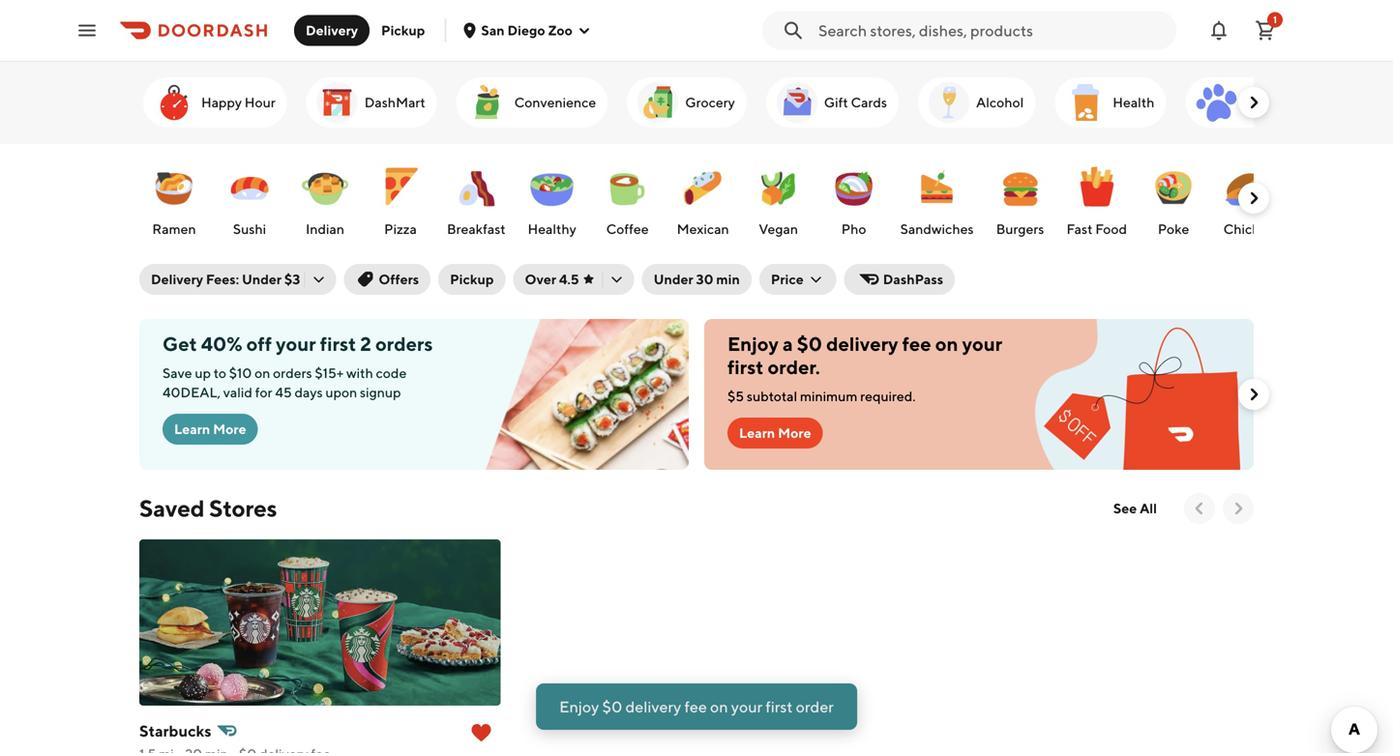 Task type: vqa. For each thing, say whether or not it's contained in the screenshot.
DashMart link
yes



Task type: locate. For each thing, give the bounding box(es) containing it.
mexican
[[677, 221, 729, 237]]

2 vertical spatial first
[[766, 698, 793, 716]]

learn more down 40deal,
[[174, 421, 246, 437]]

a
[[783, 333, 793, 356]]

$0 inside enjoy a $0 delivery fee on your first order. $5 subtotal minimum required.
[[797, 333, 822, 356]]

learn down 40deal,
[[174, 421, 210, 437]]

grocery image
[[635, 79, 681, 126]]

0 vertical spatial $0
[[797, 333, 822, 356]]

delivery
[[306, 22, 358, 38], [151, 271, 203, 287]]

under left $3
[[242, 271, 282, 287]]

0 vertical spatial on
[[935, 333, 958, 356]]

pickup button up dashmart
[[370, 15, 437, 46]]

your inside enjoy a $0 delivery fee on your first order. $5 subtotal minimum required.
[[962, 333, 1002, 356]]

2 horizontal spatial on
[[935, 333, 958, 356]]

1
[[1273, 14, 1277, 25]]

happy hour link
[[143, 77, 287, 128]]

1 vertical spatial on
[[255, 365, 270, 381]]

burgers
[[996, 221, 1044, 237]]

gift cards link
[[766, 77, 899, 128]]

learn more button down 40deal,
[[163, 414, 258, 445]]

your
[[276, 333, 316, 356], [962, 333, 1002, 356], [731, 698, 763, 716]]

1 horizontal spatial learn more
[[739, 425, 811, 441]]

0 horizontal spatial learn more
[[174, 421, 246, 437]]

order
[[796, 698, 834, 716]]

0 horizontal spatial learn
[[174, 421, 210, 437]]

0 horizontal spatial $0
[[602, 698, 622, 716]]

pickup right delivery button
[[381, 22, 425, 38]]

up
[[195, 365, 211, 381]]

1 button
[[1246, 11, 1285, 50]]

1 items, open order cart image
[[1254, 19, 1277, 42]]

see all link
[[1102, 493, 1169, 524]]

gift cards image
[[774, 79, 820, 126]]

price button
[[759, 264, 837, 295]]

see
[[1113, 501, 1137, 517]]

under
[[242, 271, 282, 287], [654, 271, 693, 287]]

2 horizontal spatial your
[[962, 333, 1002, 356]]

more down valid
[[213, 421, 246, 437]]

pets image
[[1193, 79, 1240, 126]]

days
[[295, 385, 323, 401]]

gift cards
[[824, 94, 887, 110]]

fast food
[[1067, 221, 1127, 237]]

orders up code
[[375, 333, 433, 356]]

offers button
[[344, 264, 431, 295]]

1 horizontal spatial first
[[728, 356, 764, 379]]

1 horizontal spatial delivery
[[306, 22, 358, 38]]

pickup button down breakfast
[[438, 264, 506, 295]]

1 vertical spatial pickup button
[[438, 264, 506, 295]]

0 vertical spatial first
[[320, 333, 356, 356]]

on up 'for'
[[255, 365, 270, 381]]

next button of carousel image right previous button of carousel image
[[1229, 499, 1248, 519]]

minimum
[[800, 388, 858, 404]]

get 40% off your first 2 orders save up to $10 on orders $15+ with code 40deal, valid for 45 days upon signup
[[163, 333, 433, 401]]

under inside under 30 min button
[[654, 271, 693, 287]]

0 vertical spatial orders
[[375, 333, 433, 356]]

0 vertical spatial delivery
[[826, 333, 898, 356]]

san diego zoo
[[481, 22, 573, 38]]

coffee
[[606, 221, 649, 237]]

first left 2
[[320, 333, 356, 356]]

40deal,
[[163, 385, 221, 401]]

1 horizontal spatial under
[[654, 271, 693, 287]]

required.
[[860, 388, 916, 404]]

enjoy
[[728, 333, 779, 356], [559, 698, 599, 716]]

more
[[213, 421, 246, 437], [778, 425, 811, 441]]

under left 30
[[654, 271, 693, 287]]

0 horizontal spatial pickup button
[[370, 15, 437, 46]]

on left order
[[710, 698, 728, 716]]

learn more button
[[163, 414, 258, 445], [728, 418, 823, 449]]

1 vertical spatial fee
[[684, 698, 707, 716]]

saved stores
[[139, 495, 277, 522]]

1 vertical spatial first
[[728, 356, 764, 379]]

sushi
[[233, 221, 266, 237]]

1 vertical spatial delivery
[[625, 698, 681, 716]]

learn
[[174, 421, 210, 437], [739, 425, 775, 441]]

pickup down breakfast
[[450, 271, 494, 287]]

zoo
[[548, 22, 573, 38]]

0 horizontal spatial learn more button
[[163, 414, 258, 445]]

food
[[1095, 221, 1127, 237]]

1 vertical spatial delivery
[[151, 271, 203, 287]]

first inside enjoy a $0 delivery fee on your first order. $5 subtotal minimum required.
[[728, 356, 764, 379]]

$5
[[728, 388, 744, 404]]

learn down subtotal
[[739, 425, 775, 441]]

indian
[[306, 221, 344, 237]]

alcohol image
[[926, 79, 972, 126]]

first left order
[[766, 698, 793, 716]]

0 horizontal spatial your
[[276, 333, 316, 356]]

0 vertical spatial enjoy
[[728, 333, 779, 356]]

delivery up dashmart icon
[[306, 22, 358, 38]]

delivery inside enjoy a $0 delivery fee on your first order. $5 subtotal minimum required.
[[826, 333, 898, 356]]

learn for save
[[174, 421, 210, 437]]

more down subtotal
[[778, 425, 811, 441]]

0 horizontal spatial more
[[213, 421, 246, 437]]

learn more button for order.
[[728, 418, 823, 449]]

fee
[[902, 333, 931, 356], [684, 698, 707, 716]]

0 horizontal spatial first
[[320, 333, 356, 356]]

learn more for order.
[[739, 425, 811, 441]]

1 horizontal spatial more
[[778, 425, 811, 441]]

see all
[[1113, 501, 1157, 517]]

hour
[[245, 94, 275, 110]]

0 horizontal spatial orders
[[273, 365, 312, 381]]

0 horizontal spatial under
[[242, 271, 282, 287]]

0 horizontal spatial delivery
[[625, 698, 681, 716]]

0 vertical spatial fee
[[902, 333, 931, 356]]

learn more button down subtotal
[[728, 418, 823, 449]]

min
[[716, 271, 740, 287]]

enjoy a $0 delivery fee on your first order. $5 subtotal minimum required.
[[728, 333, 1002, 404]]

2 under from the left
[[654, 271, 693, 287]]

for
[[255, 385, 272, 401]]

over
[[525, 271, 556, 287]]

pickup button
[[370, 15, 437, 46], [438, 264, 506, 295]]

alcohol
[[976, 94, 1024, 110]]

delivery left fees:
[[151, 271, 203, 287]]

0 horizontal spatial delivery
[[151, 271, 203, 287]]

on
[[935, 333, 958, 356], [255, 365, 270, 381], [710, 698, 728, 716]]

$15+
[[315, 365, 344, 381]]

0 vertical spatial pickup
[[381, 22, 425, 38]]

enjoy inside enjoy a $0 delivery fee on your first order. $5 subtotal minimum required.
[[728, 333, 779, 356]]

orders up 45
[[273, 365, 312, 381]]

fee inside enjoy a $0 delivery fee on your first order. $5 subtotal minimum required.
[[902, 333, 931, 356]]

next button of carousel image up chicken
[[1244, 189, 1264, 208]]

Store search: begin typing to search for stores available on DoorDash text field
[[818, 20, 1165, 41]]

diego
[[507, 22, 545, 38]]

1 vertical spatial pickup
[[450, 271, 494, 287]]

1 horizontal spatial enjoy
[[728, 333, 779, 356]]

happy hour image
[[151, 79, 197, 126]]

next button of carousel image
[[1244, 93, 1264, 112], [1244, 385, 1264, 404]]

0 vertical spatial delivery
[[306, 22, 358, 38]]

previous button of carousel image
[[1190, 499, 1209, 519]]

on down dashpass
[[935, 333, 958, 356]]

learn more
[[174, 421, 246, 437], [739, 425, 811, 441]]

0 horizontal spatial enjoy
[[559, 698, 599, 716]]

1 horizontal spatial fee
[[902, 333, 931, 356]]

delivery fees: under $3
[[151, 271, 300, 287]]

1 under from the left
[[242, 271, 282, 287]]

1 horizontal spatial learn
[[739, 425, 775, 441]]

1 horizontal spatial learn more button
[[728, 418, 823, 449]]

1 vertical spatial enjoy
[[559, 698, 599, 716]]

more for up
[[213, 421, 246, 437]]

dashmart image
[[314, 79, 361, 126]]

next button of carousel image
[[1244, 189, 1264, 208], [1229, 499, 1248, 519]]

$0
[[797, 333, 822, 356], [602, 698, 622, 716]]

1 horizontal spatial $0
[[797, 333, 822, 356]]

1 horizontal spatial pickup
[[450, 271, 494, 287]]

convenience link
[[456, 77, 608, 128]]

1 vertical spatial next button of carousel image
[[1244, 385, 1264, 404]]

pickup
[[381, 22, 425, 38], [450, 271, 494, 287]]

0 horizontal spatial on
[[255, 365, 270, 381]]

upon
[[325, 385, 357, 401]]

dashpass
[[883, 271, 943, 287]]

1 horizontal spatial delivery
[[826, 333, 898, 356]]

first up "$5"
[[728, 356, 764, 379]]

dashmart link
[[306, 77, 437, 128]]

stores
[[209, 495, 277, 522]]

first
[[320, 333, 356, 356], [728, 356, 764, 379], [766, 698, 793, 716]]

delivery inside delivery button
[[306, 22, 358, 38]]

offers
[[379, 271, 419, 287]]

0 vertical spatial next button of carousel image
[[1244, 93, 1264, 112]]

orders
[[375, 333, 433, 356], [273, 365, 312, 381]]

2 vertical spatial on
[[710, 698, 728, 716]]

alcohol link
[[918, 77, 1035, 128]]

learn more down subtotal
[[739, 425, 811, 441]]

delivery for delivery
[[306, 22, 358, 38]]

0 horizontal spatial fee
[[684, 698, 707, 716]]

1 next button of carousel image from the top
[[1244, 93, 1264, 112]]

over 4.5 button
[[513, 264, 634, 295]]



Task type: describe. For each thing, give the bounding box(es) containing it.
grocery link
[[627, 77, 747, 128]]

dashpass button
[[844, 264, 955, 295]]

price
[[771, 271, 804, 287]]

convenience
[[514, 94, 596, 110]]

san
[[481, 22, 505, 38]]

notification bell image
[[1207, 19, 1231, 42]]

code
[[376, 365, 407, 381]]

1 vertical spatial $0
[[602, 698, 622, 716]]

your inside get 40% off your first 2 orders save up to $10 on orders $15+ with code 40deal, valid for 45 days upon signup
[[276, 333, 316, 356]]

signup
[[360, 385, 401, 401]]

with
[[346, 365, 373, 381]]

enjoy for $0
[[559, 698, 599, 716]]

1 horizontal spatial your
[[731, 698, 763, 716]]

40%
[[201, 333, 242, 356]]

0 horizontal spatial pickup
[[381, 22, 425, 38]]

san diego zoo button
[[462, 22, 592, 38]]

vegan
[[759, 221, 798, 237]]

cards
[[851, 94, 887, 110]]

breakfast
[[447, 221, 506, 237]]

starbucks link
[[139, 718, 501, 754]]

on inside get 40% off your first 2 orders save up to $10 on orders $15+ with code 40deal, valid for 45 days upon signup
[[255, 365, 270, 381]]

order.
[[768, 356, 820, 379]]

30
[[696, 271, 714, 287]]

sandwiches
[[900, 221, 974, 237]]

health link
[[1055, 77, 1166, 128]]

gift
[[824, 94, 848, 110]]

0 vertical spatial pickup button
[[370, 15, 437, 46]]

get
[[163, 333, 197, 356]]

first inside get 40% off your first 2 orders save up to $10 on orders $15+ with code 40deal, valid for 45 days upon signup
[[320, 333, 356, 356]]

on inside enjoy a $0 delivery fee on your first order. $5 subtotal minimum required.
[[935, 333, 958, 356]]

2 horizontal spatial first
[[766, 698, 793, 716]]

grocery
[[685, 94, 735, 110]]

1 vertical spatial orders
[[273, 365, 312, 381]]

$10
[[229, 365, 252, 381]]

fast
[[1067, 221, 1093, 237]]

enjoy $0 delivery fee on your first order
[[559, 698, 834, 716]]

happy
[[201, 94, 242, 110]]

4.5
[[559, 271, 579, 287]]

0 vertical spatial next button of carousel image
[[1244, 189, 1264, 208]]

poke
[[1158, 221, 1189, 237]]

pets link
[[1186, 77, 1283, 128]]

ramen
[[152, 221, 196, 237]]

pho
[[841, 221, 866, 237]]

learn more button for up
[[163, 414, 258, 445]]

2 next button of carousel image from the top
[[1244, 385, 1264, 404]]

subtotal
[[747, 388, 797, 404]]

health image
[[1063, 79, 1109, 126]]

$3
[[284, 271, 300, 287]]

save
[[163, 365, 192, 381]]

chicken
[[1223, 221, 1275, 237]]

learn for first
[[739, 425, 775, 441]]

2
[[360, 333, 371, 356]]

click to remove this store from your saved list image
[[470, 722, 493, 745]]

starbucks
[[139, 722, 211, 741]]

healthy
[[528, 221, 576, 237]]

learn more for up
[[174, 421, 246, 437]]

valid
[[223, 385, 252, 401]]

delivery button
[[294, 15, 370, 46]]

1 horizontal spatial orders
[[375, 333, 433, 356]]

under 30 min button
[[642, 264, 752, 295]]

more for order.
[[778, 425, 811, 441]]

over 4.5
[[525, 271, 579, 287]]

happy hour
[[201, 94, 275, 110]]

under 30 min
[[654, 271, 740, 287]]

health
[[1113, 94, 1155, 110]]

pets
[[1244, 94, 1271, 110]]

saved stores link
[[139, 493, 277, 524]]

to
[[214, 365, 226, 381]]

convenience image
[[464, 79, 510, 126]]

1 vertical spatial next button of carousel image
[[1229, 499, 1248, 519]]

all
[[1140, 501, 1157, 517]]

saved
[[139, 495, 205, 522]]

dashmart
[[364, 94, 425, 110]]

open menu image
[[75, 19, 99, 42]]

off
[[246, 333, 272, 356]]

fees:
[[206, 271, 239, 287]]

45
[[275, 385, 292, 401]]

1 horizontal spatial on
[[710, 698, 728, 716]]

1 horizontal spatial pickup button
[[438, 264, 506, 295]]

delivery for delivery fees: under $3
[[151, 271, 203, 287]]

enjoy for a
[[728, 333, 779, 356]]

pizza
[[384, 221, 417, 237]]



